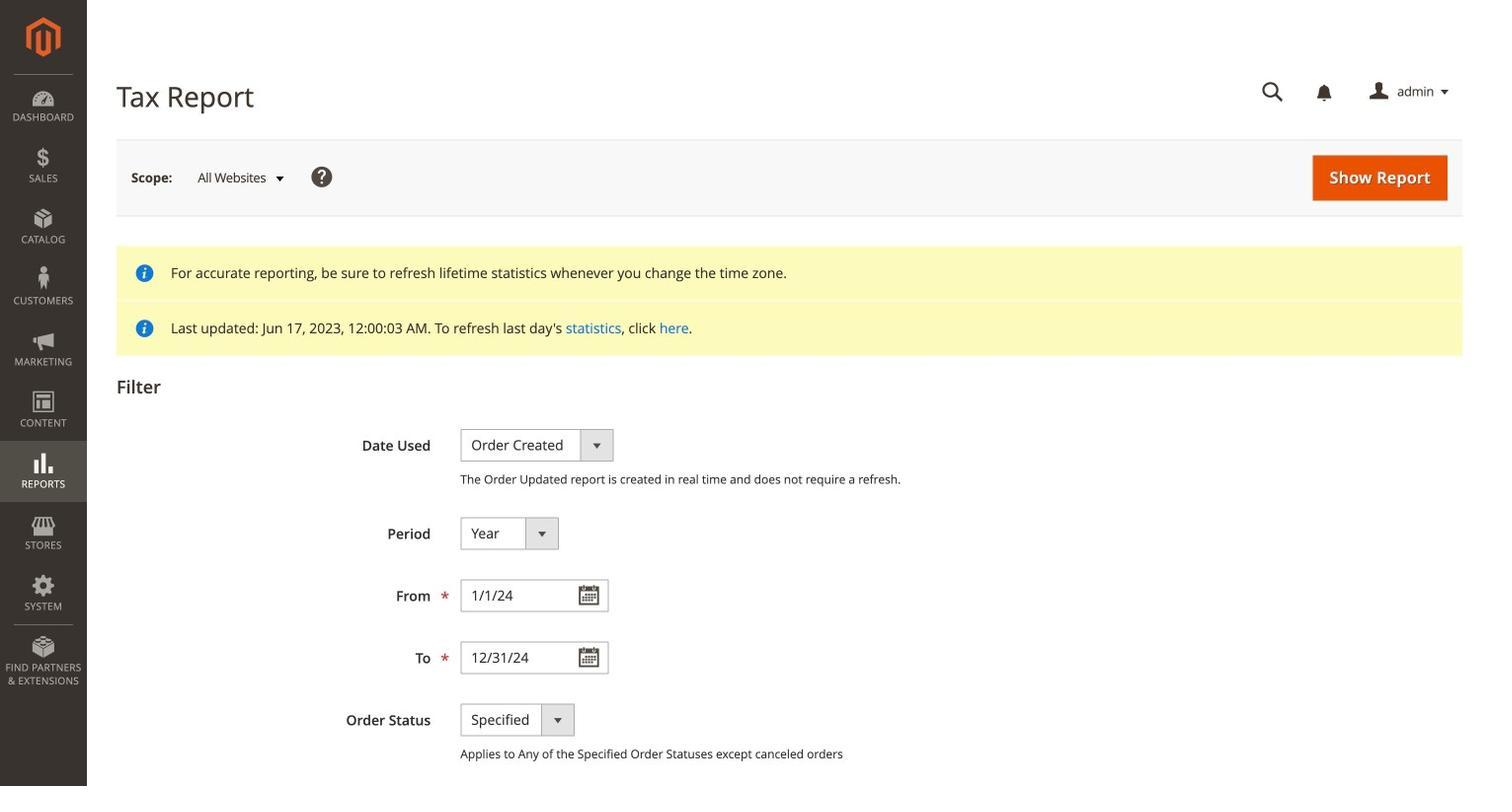 Task type: locate. For each thing, give the bounding box(es) containing it.
magento admin panel image
[[26, 17, 61, 57]]

None text field
[[1248, 75, 1298, 110]]

None text field
[[460, 580, 609, 613], [460, 642, 609, 675], [460, 580, 609, 613], [460, 642, 609, 675]]

menu bar
[[0, 74, 87, 698]]



Task type: vqa. For each thing, say whether or not it's contained in the screenshot.
To 'TEXT FIELD'
no



